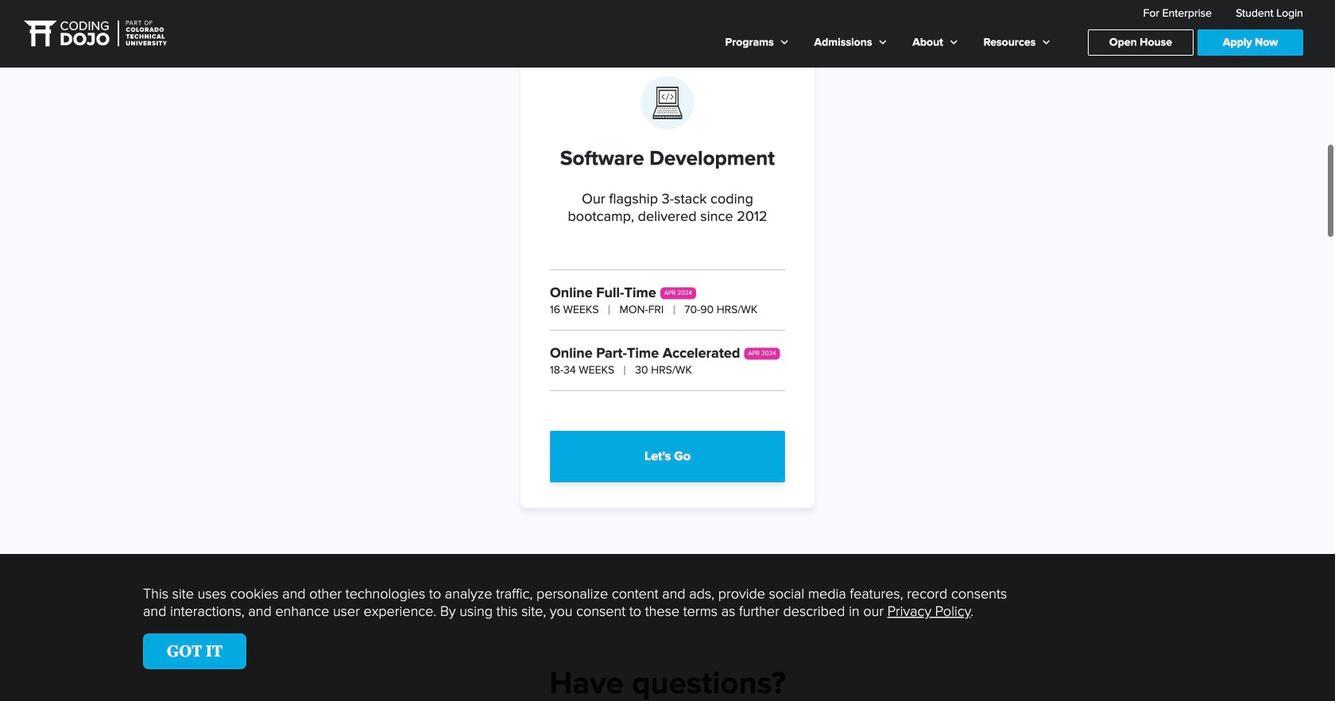 Task type: describe. For each thing, give the bounding box(es) containing it.
web development courses icon image
[[653, 87, 682, 119]]

2 chevron down image from the left
[[951, 39, 958, 46]]



Task type: locate. For each thing, give the bounding box(es) containing it.
1 chevron down image from the left
[[880, 39, 886, 46]]

coding dojo logo image
[[24, 18, 167, 50]]

0 horizontal spatial chevron down image
[[880, 39, 886, 46]]

chevron down image
[[781, 39, 788, 46]]

2 horizontal spatial chevron down image
[[1043, 39, 1050, 46]]

3 chevron down image from the left
[[1043, 39, 1050, 46]]

1 horizontal spatial chevron down image
[[951, 39, 958, 46]]

chevron down image
[[880, 39, 886, 46], [951, 39, 958, 46], [1043, 39, 1050, 46]]



